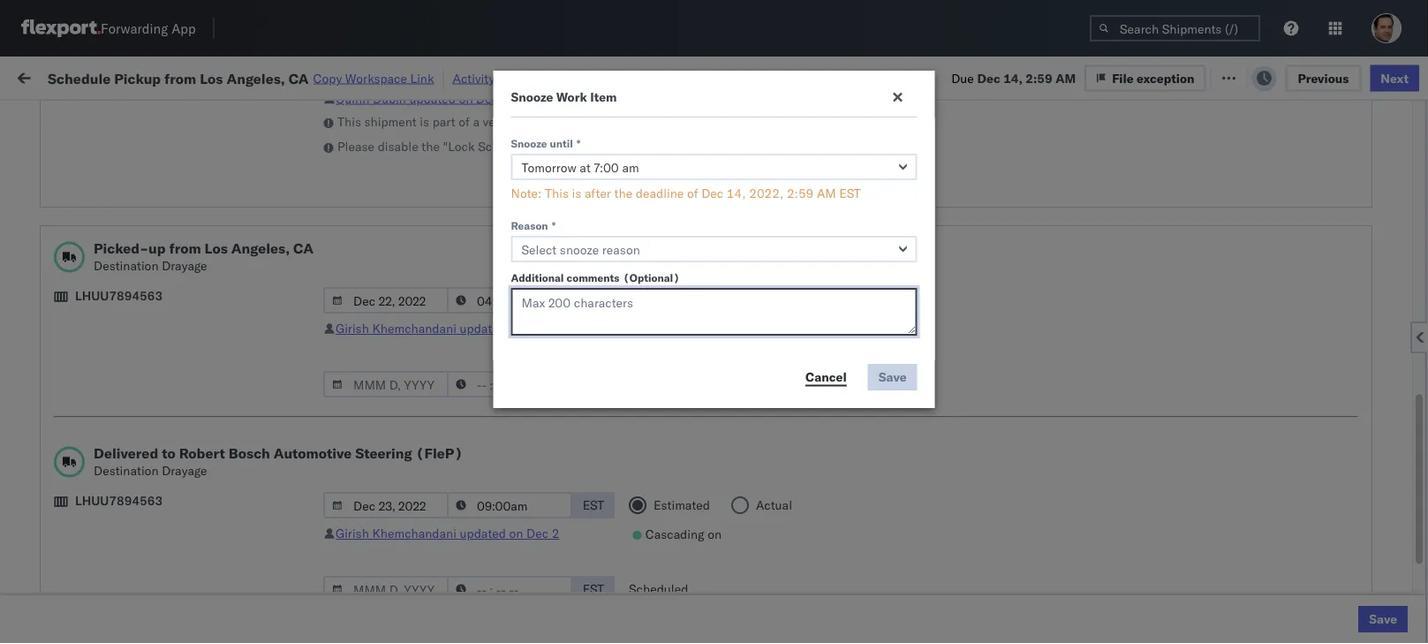 Task type: describe. For each thing, give the bounding box(es) containing it.
1 - from the left
[[771, 177, 778, 193]]

toggle
[[538, 139, 573, 154]]

24,
[[394, 527, 413, 543]]

los for 2nd schedule pickup from los angeles, ca button from the bottom
[[167, 362, 186, 377]]

8 fcl from the top
[[580, 527, 603, 543]]

3 schedule pickup from los angeles, ca button from the top
[[41, 361, 251, 398]]

est, for 24,
[[338, 527, 364, 543]]

client name button
[[647, 141, 744, 158]]

upload customs clearance documents for second upload customs clearance documents "button" from the bottom of the page
[[41, 167, 194, 201]]

2 schedule delivery appointment button from the top
[[41, 331, 217, 350]]

1 horizontal spatial of
[[687, 186, 699, 201]]

0 vertical spatial of
[[459, 114, 470, 129]]

reason *
[[511, 219, 556, 232]]

1 horizontal spatial *
[[577, 137, 581, 150]]

1 schedule pickup from los angeles, ca button from the top
[[41, 244, 251, 281]]

0 horizontal spatial *
[[552, 219, 556, 232]]

snoozed
[[366, 110, 407, 123]]

next button
[[1371, 65, 1420, 91]]

flexport demo consignee
[[656, 177, 801, 193]]

documents for second upload customs clearance documents "button" from the bottom of the page
[[41, 185, 105, 201]]

flex- for 2:00 am est, nov 9, 2022
[[976, 410, 1014, 426]]

up
[[149, 239, 166, 257]]

khemchandani for steering
[[372, 526, 457, 541]]

5, for 2nd schedule pickup from los angeles, ca button from the bottom
[[394, 372, 406, 387]]

schedule"
[[478, 139, 535, 154]]

2 appointment from the top
[[145, 332, 217, 347]]

allow
[[590, 139, 620, 154]]

1 resize handle column header from the left
[[253, 137, 274, 643]]

schedule delivery appointment button for 2:59 am edt, nov 5, 2022
[[41, 214, 217, 234]]

2 -- : -- -- text field from the top
[[447, 492, 573, 519]]

girish khemchandani updated on dec 2 for picked-up from los angeles, ca
[[336, 321, 560, 336]]

9,
[[393, 410, 405, 426]]

no
[[414, 110, 428, 123]]

action
[[1368, 68, 1407, 84]]

lhuu7894563 for picked-up from los angeles, ca
[[75, 288, 163, 304]]

7 ocean fcl from the top
[[541, 488, 603, 504]]

a
[[473, 114, 480, 129]]

4 schedule pickup from los angeles, ca from the top
[[41, 556, 238, 589]]

delivery inside button
[[89, 526, 134, 542]]

upload customs clearance documents link for 2nd upload customs clearance documents "button"
[[41, 400, 251, 435]]

0 vertical spatial est
[[840, 186, 861, 201]]

disable
[[378, 139, 419, 154]]

1 upload customs clearance documents button from the top
[[41, 167, 251, 204]]

due dec 14, 2:59 am
[[952, 70, 1077, 86]]

2 ocean fcl from the top
[[541, 216, 603, 232]]

pm
[[314, 488, 334, 504]]

jan
[[367, 566, 387, 581]]

4 fcl from the top
[[580, 294, 603, 309]]

risk
[[365, 68, 386, 84]]

8 ocean fcl from the top
[[541, 527, 603, 543]]

is for this
[[572, 186, 582, 201]]

:
[[407, 110, 410, 123]]

workspace
[[345, 70, 407, 86]]

snooze for until
[[511, 137, 547, 150]]

5, for second 'schedule delivery appointment' button from the bottom
[[394, 333, 406, 348]]

3 schedule pickup from los angeles, ca from the top
[[41, 362, 238, 395]]

after
[[585, 186, 611, 201]]

quinn
[[336, 91, 370, 106]]

is for shipment
[[420, 114, 430, 129]]

4 ocean fcl from the top
[[541, 294, 603, 309]]

robert
[[179, 445, 225, 462]]

--
[[771, 177, 786, 193]]

import work
[[149, 68, 223, 84]]

estimated for picked-up from los angeles, ca
[[654, 293, 710, 308]]

work
[[51, 64, 96, 88]]

4 resize handle column header from the left
[[626, 137, 647, 643]]

187 on track
[[406, 68, 478, 84]]

23,
[[393, 488, 412, 504]]

girish khemchandani updated on dec 2 for delivered to robert bosch automotive steering (flep)
[[336, 526, 560, 541]]

2 customs from the top
[[84, 401, 134, 416]]

7:00 pm est, dec 23, 2022
[[285, 488, 446, 504]]

Search Shipments (/) text field
[[1091, 15, 1261, 42]]

0 vertical spatial the
[[422, 139, 440, 154]]

schedule pickup from los angeles, ca copy workspace link
[[48, 69, 434, 87]]

(optional)
[[623, 271, 680, 284]]

filtered by:
[[18, 108, 81, 124]]

comments
[[567, 271, 620, 284]]

hlxu6269489, for 2:00 am est, nov 9, 2022
[[1183, 410, 1273, 426]]

flex-1846748 for 2:00 am est, nov 9, 2022
[[976, 410, 1067, 426]]

10 resize handle column header from the left
[[1395, 137, 1416, 643]]

1 edt, from the top
[[338, 216, 365, 232]]

next
[[1382, 70, 1410, 86]]

girish khemchandani updated on dec 2 button for delivered to robert bosch automotive steering (flep)
[[336, 526, 560, 541]]

deadline
[[285, 144, 327, 158]]

pickup down confirm delivery button
[[96, 556, 134, 572]]

los for fourth schedule pickup from los angeles, ca button
[[167, 556, 186, 572]]

editing.
[[623, 139, 665, 154]]

1 vertical spatial the
[[615, 186, 633, 201]]

mmm d, yyyy text field for steering
[[323, 576, 449, 603]]

cancel button
[[795, 364, 858, 391]]

workitem button
[[11, 141, 256, 158]]

updated for picked-up from los angeles, ca
[[460, 321, 506, 336]]

this shipment is part of a vessel sailing. see maersk batur for details.
[[338, 114, 749, 129]]

ca for fourth schedule pickup from los angeles, ca button
[[41, 574, 57, 589]]

girish for ca
[[336, 321, 369, 336]]

4 schedule pickup from los angeles, ca button from the top
[[41, 555, 251, 593]]

flex-1846748 for 2:59 am edt, nov 5, 2022
[[976, 216, 1067, 232]]

log
[[498, 70, 519, 86]]

previous button
[[1286, 65, 1362, 91]]

0 vertical spatial this
[[338, 114, 361, 129]]

demo
[[705, 177, 738, 193]]

2 schedule delivery appointment from the top
[[41, 332, 217, 347]]

ca for 4th schedule pickup from los angeles, ca button from the bottom of the page
[[41, 263, 57, 278]]

destination inside delivered to robert bosch automotive steering (flep) destination drayage
[[94, 463, 159, 479]]

consignee button
[[762, 141, 921, 158]]

187
[[406, 68, 429, 84]]

cancel
[[806, 369, 847, 384]]

batur
[[645, 114, 686, 129]]

5 ocean fcl from the top
[[541, 333, 603, 348]]

until
[[550, 137, 573, 150]]

3 fcl from the top
[[580, 255, 603, 270]]

by:
[[64, 108, 81, 124]]

appointment for 2:59 am est, dec 14, 2022
[[145, 448, 217, 464]]

additional comments (optional)
[[511, 271, 680, 284]]

reason
[[511, 219, 548, 232]]

sailing.
[[521, 114, 562, 129]]

girish khemchandani updated on dec 2 button for picked-up from los angeles, ca
[[336, 321, 560, 336]]

1 fcl from the top
[[580, 177, 603, 193]]

778 at risk
[[324, 68, 386, 84]]

schedule pickup from los angeles, ca link for 4th schedule pickup from los angeles, ca button from the bottom of the page
[[41, 244, 251, 280]]

ca inside the "picked-up from los angeles, ca destination drayage"
[[293, 239, 314, 257]]

est, for 13,
[[338, 566, 364, 581]]

hlxu8034992 for 2:59 am edt, nov 5, 2022
[[1276, 216, 1363, 231]]

2 schedule delivery appointment link from the top
[[41, 331, 217, 349]]

snooze until *
[[511, 137, 581, 150]]

-- : -- -- text field
[[447, 287, 573, 314]]

to inside delivered to robert bosch automotive steering (flep) destination drayage
[[162, 445, 176, 462]]

1 upload from the top
[[41, 167, 81, 183]]

5 resize handle column header from the left
[[741, 137, 762, 643]]

copy
[[313, 70, 342, 86]]

name
[[687, 144, 715, 158]]

1 ocean fcl from the top
[[541, 177, 603, 193]]

note:
[[511, 186, 542, 201]]

2 clearance from the top
[[137, 401, 194, 416]]

0 vertical spatial updated
[[410, 91, 456, 106]]

confirm pickup from los angeles, ca link
[[41, 478, 251, 513]]

import work button
[[142, 57, 230, 96]]

please disable the "lock schedule" toggle to allow editing.
[[338, 139, 665, 154]]

2 resize handle column header from the left
[[449, 137, 470, 643]]

forwarding
[[101, 20, 168, 37]]

delivered
[[94, 445, 158, 462]]

steering
[[355, 445, 412, 462]]

2 schedule pickup from los angeles, ca from the top
[[41, 284, 238, 317]]

6 fcl from the top
[[580, 410, 603, 426]]

upload customs clearance documents for 2nd upload customs clearance documents "button"
[[41, 401, 194, 434]]

0 vertical spatial to
[[576, 139, 587, 154]]

copy workspace link button
[[313, 70, 434, 86]]

1 mmm d, yyyy text field from the top
[[323, 287, 449, 314]]

2 fcl from the top
[[580, 216, 603, 232]]

pickup down the forwarding
[[114, 69, 161, 87]]

9:00 am est, dec 24, 2022
[[285, 527, 447, 543]]

appointment for 2:59 am edt, nov 5, 2022
[[145, 215, 217, 231]]

snooze for work
[[511, 89, 554, 105]]

Tomorrow at 7:00 am text field
[[511, 154, 918, 180]]

automotive
[[274, 445, 352, 462]]

maersk
[[589, 114, 642, 129]]

est, for 9,
[[338, 410, 364, 426]]

picked-up from los angeles, ca destination drayage
[[94, 239, 314, 274]]

cascading for picked-up from los angeles, ca
[[646, 322, 705, 337]]

ceau7522281, for 2:59 am edt, nov 5, 2022
[[1089, 216, 1179, 231]]

khemchandani for ca
[[372, 321, 457, 336]]

ca for confirm pickup from los angeles, ca button
[[41, 496, 57, 512]]

-- : -- -- text field for delivered to robert bosch automotive steering (flep)
[[447, 576, 573, 603]]

snooze down vessel
[[479, 144, 514, 158]]

pst
[[583, 293, 605, 308]]

deadline button
[[276, 141, 452, 158]]

consignee inside button
[[771, 144, 821, 158]]

forwarding app link
[[21, 19, 196, 37]]

snooze work item
[[511, 89, 617, 105]]

2 - from the left
[[778, 177, 786, 193]]

message
[[237, 68, 286, 84]]

import
[[149, 68, 189, 84]]

estimated for delivered to robert bosch automotive steering (flep)
[[654, 498, 710, 513]]

mode
[[541, 144, 568, 158]]

save
[[1370, 612, 1398, 627]]

due
[[952, 70, 975, 86]]

1 customs from the top
[[84, 167, 134, 183]]



Task type: locate. For each thing, give the bounding box(es) containing it.
0 vertical spatial khemchandani
[[372, 321, 457, 336]]

0 horizontal spatial this
[[338, 114, 361, 129]]

upload customs clearance documents up delivered
[[41, 401, 194, 434]]

2 destination from the top
[[94, 463, 159, 479]]

1 vertical spatial -- : -- -- text field
[[447, 492, 573, 519]]

link
[[411, 70, 434, 86]]

lhuu7894563 down picked-
[[75, 288, 163, 304]]

schedule delivery appointment for 2:59 am edt, nov 5, 2022
[[41, 215, 217, 231]]

please
[[338, 139, 375, 154]]

3 resize handle column header from the left
[[511, 137, 532, 643]]

client name
[[656, 144, 715, 158]]

girish for steering
[[336, 526, 369, 541]]

los inside confirm pickup from los angeles, ca
[[159, 479, 179, 494]]

1 vertical spatial *
[[552, 219, 556, 232]]

test
[[733, 216, 757, 232], [848, 216, 872, 232], [733, 255, 757, 270], [848, 255, 872, 270], [733, 333, 757, 348], [848, 333, 872, 348], [848, 372, 872, 387], [733, 410, 757, 426], [848, 410, 872, 426], [733, 488, 757, 504], [848, 488, 872, 504], [733, 527, 757, 543]]

2 vertical spatial updated
[[460, 526, 506, 541]]

confirm
[[41, 479, 86, 494], [41, 526, 86, 542]]

vessel
[[483, 114, 518, 129]]

2 vertical spatial -- : -- -- text field
[[447, 576, 573, 603]]

0 vertical spatial girish khemchandani updated on dec 2
[[336, 321, 560, 336]]

4 2:59 am edt, nov 5, 2022 from the top
[[285, 333, 440, 348]]

item
[[591, 89, 617, 105]]

0 horizontal spatial 14,
[[394, 449, 413, 465]]

9:00
[[285, 527, 311, 543]]

est, up "2:59 am est, dec 14, 2022"
[[338, 410, 364, 426]]

2 test123456 from the top
[[1204, 410, 1278, 426]]

hlxu6269489,
[[1183, 216, 1273, 231], [1183, 410, 1273, 426]]

customs up delivered
[[84, 401, 134, 416]]

2 cascading from the top
[[646, 527, 705, 542]]

1 vertical spatial test123456
[[1204, 410, 1278, 426]]

for
[[689, 114, 705, 129]]

confirm inside confirm pickup from los angeles, ca
[[41, 479, 86, 494]]

flex- for 2:59 am edt, nov 5, 2022
[[976, 216, 1014, 232]]

los inside the "picked-up from los angeles, ca destination drayage"
[[205, 239, 228, 257]]

1 documents from the top
[[41, 185, 105, 201]]

work up 'see'
[[557, 89, 587, 105]]

1 vertical spatial lhuu7894563
[[75, 493, 163, 509]]

1 vertical spatial upload
[[41, 401, 81, 416]]

1 vertical spatial girish khemchandani updated on dec 2
[[336, 526, 560, 541]]

Search Work text field
[[835, 63, 1028, 90]]

confirm for confirm pickup from los angeles, ca
[[41, 479, 86, 494]]

2 5, from the top
[[394, 255, 406, 270]]

est, down 2:00 am est, nov 9, 2022
[[338, 449, 364, 465]]

2 ceau7522281, hlxu6269489, hlxu8034992 from the top
[[1089, 410, 1363, 426]]

test123456 for 2:00 am est, nov 9, 2022
[[1204, 410, 1278, 426]]

2 vertical spatial schedule delivery appointment
[[41, 448, 217, 464]]

9 resize handle column header from the left
[[1384, 137, 1405, 643]]

1 vertical spatial consignee
[[741, 177, 801, 193]]

this down quinn
[[338, 114, 361, 129]]

0 vertical spatial 2
[[502, 91, 509, 106]]

forwarding app
[[101, 20, 196, 37]]

1 vertical spatial appointment
[[145, 332, 217, 347]]

schedule delivery appointment button
[[41, 214, 217, 234], [41, 331, 217, 350], [41, 448, 217, 467]]

documents for 2nd upload customs clearance documents "button"
[[41, 418, 105, 434]]

schedule delivery appointment for 2:59 am est, dec 14, 2022
[[41, 448, 217, 464]]

see
[[565, 114, 586, 129]]

2 2:59 am edt, nov 5, 2022 from the top
[[285, 255, 440, 270]]

details.
[[708, 114, 749, 129]]

2 1846748 from the top
[[1014, 410, 1067, 426]]

confirm for confirm delivery
[[41, 526, 86, 542]]

destination
[[94, 258, 159, 274], [94, 463, 159, 479]]

13,
[[390, 566, 409, 581]]

5, for second schedule pickup from los angeles, ca button from the top
[[394, 294, 406, 309]]

from inside confirm pickup from los angeles, ca
[[130, 479, 156, 494]]

1 -- : -- -- text field from the top
[[447, 371, 573, 398]]

778
[[324, 68, 347, 84]]

3 schedule pickup from los angeles, ca link from the top
[[41, 361, 251, 396]]

lhuu7894563
[[75, 288, 163, 304], [75, 493, 163, 509]]

to left robert
[[162, 445, 176, 462]]

angeles, inside the "picked-up from los angeles, ca destination drayage"
[[231, 239, 290, 257]]

2 vertical spatial mmm d, yyyy text field
[[323, 576, 449, 603]]

14,
[[1004, 70, 1023, 86], [727, 186, 746, 201], [394, 449, 413, 465]]

0 horizontal spatial to
[[162, 445, 176, 462]]

dubin
[[373, 91, 406, 106]]

est, right pm
[[337, 488, 363, 504]]

2 vertical spatial appointment
[[145, 448, 217, 464]]

7:00
[[285, 488, 311, 504]]

of left a
[[459, 114, 470, 129]]

2 lhuu7894563 from the top
[[75, 493, 163, 509]]

drayage down robert
[[162, 463, 207, 479]]

my
[[18, 64, 46, 88]]

0 vertical spatial clearance
[[137, 167, 194, 183]]

1 horizontal spatial this
[[545, 186, 569, 201]]

0 vertical spatial cascading on
[[646, 322, 722, 337]]

1 confirm from the top
[[41, 479, 86, 494]]

0 vertical spatial is
[[420, 114, 430, 129]]

delivered to robert bosch automotive steering (flep) destination drayage
[[94, 445, 463, 479]]

2:59
[[1026, 70, 1053, 86], [787, 186, 814, 201], [285, 216, 311, 232], [285, 255, 311, 270], [285, 294, 311, 309], [285, 333, 311, 348], [285, 372, 311, 387], [285, 449, 311, 465], [285, 566, 311, 581]]

2 flex-1846748 from the top
[[976, 410, 1067, 426]]

upload customs clearance documents link
[[41, 167, 251, 202], [41, 400, 251, 435]]

14, left 2022, at the right
[[727, 186, 746, 201]]

1 vertical spatial flex-1846748
[[976, 410, 1067, 426]]

1 vertical spatial 2
[[552, 321, 560, 336]]

6 resize handle column header from the left
[[917, 137, 939, 643]]

2 schedule pickup from los angeles, ca link from the top
[[41, 283, 251, 319]]

flexport. image
[[21, 19, 101, 37]]

cascading on up scheduled
[[646, 527, 722, 542]]

5 2:59 am edt, nov 5, 2022 from the top
[[285, 372, 440, 387]]

nov
[[368, 216, 391, 232], [368, 255, 391, 270], [368, 294, 391, 309], [368, 333, 391, 348], [368, 372, 391, 387], [367, 410, 390, 426]]

angeles, inside confirm pickup from los angeles, ca
[[182, 479, 231, 494]]

quinn dubin updated on dec 2
[[336, 91, 509, 106]]

1 vertical spatial 1846748
[[1014, 410, 1067, 426]]

snooze down sailing. on the top
[[511, 137, 547, 150]]

1 ceau7522281, hlxu6269489, hlxu8034992 from the top
[[1089, 216, 1363, 231]]

1 2:59 am edt, nov 5, 2022 from the top
[[285, 216, 440, 232]]

confirm delivery button
[[41, 525, 134, 545]]

hlxu8034992
[[1276, 216, 1363, 231], [1276, 410, 1363, 426]]

batch action button
[[1303, 63, 1419, 90]]

2023
[[412, 566, 443, 581]]

MMM D, YYYY text field
[[323, 492, 449, 519]]

est, for 23,
[[337, 488, 363, 504]]

khemchandani
[[372, 321, 457, 336], [372, 526, 457, 541]]

actions
[[1363, 144, 1399, 158]]

1 vertical spatial hlxu6269489,
[[1183, 410, 1273, 426]]

los for 4th schedule pickup from los angeles, ca button from the bottom of the page
[[167, 245, 186, 261]]

2 horizontal spatial 14,
[[1004, 70, 1023, 86]]

mode button
[[532, 141, 629, 158]]

1 vertical spatial girish khemchandani updated on dec 2 button
[[336, 526, 560, 541]]

from inside the "picked-up from los angeles, ca destination drayage"
[[169, 239, 201, 257]]

destination inside the "picked-up from los angeles, ca destination drayage"
[[94, 258, 159, 274]]

the down part
[[422, 139, 440, 154]]

1 vertical spatial est
[[583, 498, 605, 513]]

1 horizontal spatial the
[[615, 186, 633, 201]]

0 vertical spatial consignee
[[771, 144, 821, 158]]

upload customs clearance documents
[[41, 167, 194, 201], [41, 401, 194, 434]]

girish khemchandani updated on dec 2 button
[[336, 321, 560, 336], [336, 526, 560, 541]]

appointment down the "picked-up from los angeles, ca destination drayage"
[[145, 332, 217, 347]]

destination down delivered
[[94, 463, 159, 479]]

-- : -- -- text field right 2023
[[447, 576, 573, 603]]

7 fcl from the top
[[580, 488, 603, 504]]

my work
[[18, 64, 96, 88]]

bosch inside delivered to robert bosch automotive steering (flep) destination drayage
[[229, 445, 270, 462]]

0 vertical spatial 1846748
[[1014, 216, 1067, 232]]

work for snooze
[[557, 89, 587, 105]]

quinn dubin updated on dec 2 button
[[336, 91, 509, 106]]

0 vertical spatial documents
[[41, 185, 105, 201]]

ceau7522281, hlxu6269489, hlxu8034992
[[1089, 216, 1363, 231], [1089, 410, 1363, 426]]

0 vertical spatial test123456
[[1204, 216, 1278, 232]]

schedule delivery appointment link for 2:59 am edt, nov 5, 2022
[[41, 214, 217, 232]]

is left after
[[572, 186, 582, 201]]

los for confirm pickup from los angeles, ca button
[[159, 479, 179, 494]]

2022
[[409, 216, 440, 232], [409, 255, 440, 270], [409, 294, 440, 309], [409, 333, 440, 348], [409, 372, 440, 387], [408, 410, 439, 426], [416, 449, 447, 465], [415, 488, 446, 504], [416, 527, 447, 543]]

2 upload customs clearance documents button from the top
[[41, 400, 251, 437]]

upload
[[41, 167, 81, 183], [41, 401, 81, 416]]

bosch ocean test
[[656, 216, 757, 232], [771, 216, 872, 232], [656, 255, 757, 270], [771, 255, 872, 270], [656, 333, 757, 348], [771, 333, 872, 348], [771, 372, 872, 387], [656, 410, 757, 426], [771, 410, 872, 426], [656, 488, 757, 504], [771, 488, 872, 504], [656, 527, 757, 543]]

2 estimated from the top
[[654, 498, 710, 513]]

work for import
[[192, 68, 223, 84]]

2 edt, from the top
[[338, 255, 365, 270]]

dec
[[978, 70, 1001, 86], [476, 91, 499, 106], [702, 186, 724, 201], [527, 321, 549, 336], [367, 449, 391, 465], [366, 488, 390, 504], [527, 526, 549, 541], [367, 527, 391, 543]]

1 vertical spatial to
[[162, 445, 176, 462]]

confirm delivery
[[41, 526, 134, 542]]

est, up 2:59 am est, jan 13, 2023
[[338, 527, 364, 543]]

1 vertical spatial estimated
[[654, 498, 710, 513]]

activity log
[[453, 70, 519, 86]]

1 vertical spatial upload customs clearance documents button
[[41, 400, 251, 437]]

1 vertical spatial ceau7522281, hlxu6269489, hlxu8034992
[[1089, 410, 1363, 426]]

* right until
[[577, 137, 581, 150]]

destination down picked-
[[94, 258, 159, 274]]

upload customs clearance documents link up delivered
[[41, 400, 251, 435]]

filtered
[[18, 108, 61, 124]]

estimated up scheduled
[[654, 498, 710, 513]]

2 confirm from the top
[[41, 526, 86, 542]]

-- : -- -- text field
[[447, 371, 573, 398], [447, 492, 573, 519], [447, 576, 573, 603]]

upload customs clearance documents link down workitem button
[[41, 167, 251, 202]]

2 schedule pickup from los angeles, ca button from the top
[[41, 283, 251, 320]]

1 vertical spatial khemchandani
[[372, 526, 457, 541]]

0 vertical spatial schedule delivery appointment link
[[41, 214, 217, 232]]

2:00 am est, nov 9, 2022
[[285, 410, 439, 426]]

1 vertical spatial schedule delivery appointment button
[[41, 331, 217, 350]]

0 vertical spatial flex-1846748
[[976, 216, 1067, 232]]

0 vertical spatial *
[[577, 137, 581, 150]]

2 flex- from the top
[[976, 410, 1014, 426]]

batch action
[[1331, 68, 1407, 84]]

0 horizontal spatial the
[[422, 139, 440, 154]]

5 5, from the top
[[394, 372, 406, 387]]

edt, for second 'schedule delivery appointment' button from the bottom
[[338, 333, 365, 348]]

girish khemchandani updated on dec 2 down -- : -- -- text field
[[336, 321, 560, 336]]

3 2:59 am edt, nov 5, 2022 from the top
[[285, 294, 440, 309]]

1 vertical spatial mmm d, yyyy text field
[[323, 371, 449, 398]]

ceau7522281, hlxu6269489, hlxu8034992 for 2:00 am est, nov 9, 2022
[[1089, 410, 1363, 426]]

updated for delivered to robert bosch automotive steering (flep)
[[460, 526, 506, 541]]

consignee up the --
[[771, 144, 821, 158]]

drayage
[[162, 258, 207, 274], [162, 463, 207, 479]]

snoozed : no
[[366, 110, 428, 123]]

14, left (flep)
[[394, 449, 413, 465]]

1 hlxu6269489, from the top
[[1183, 216, 1273, 231]]

2 vertical spatial est
[[583, 581, 605, 597]]

am
[[1056, 70, 1077, 86], [817, 186, 837, 201], [314, 216, 335, 232], [314, 255, 335, 270], [314, 294, 335, 309], [314, 333, 335, 348], [314, 372, 335, 387], [314, 410, 335, 426], [314, 449, 335, 465], [314, 527, 335, 543], [314, 566, 335, 581]]

0 vertical spatial lhuu7894563
[[75, 288, 163, 304]]

1 vertical spatial flex-
[[976, 410, 1014, 426]]

1 vertical spatial upload customs clearance documents
[[41, 401, 194, 434]]

1 vertical spatial updated
[[460, 321, 506, 336]]

pickup down delivered
[[89, 479, 127, 494]]

confirm delivery link
[[41, 525, 134, 543]]

(0)
[[286, 68, 309, 84]]

drayage down up
[[162, 258, 207, 274]]

edt, for second schedule pickup from los angeles, ca button from the top
[[338, 294, 365, 309]]

1 schedule delivery appointment from the top
[[41, 215, 217, 231]]

0 vertical spatial mmm d, yyyy text field
[[323, 287, 449, 314]]

upload customs clearance documents button down workitem button
[[41, 167, 251, 204]]

Select snooze reason text field
[[511, 236, 918, 262]]

est for 2nd -- : -- -- text box from the bottom of the page
[[583, 498, 605, 513]]

updated down -- : -- -- text field
[[460, 321, 506, 336]]

actual
[[756, 498, 793, 513]]

1 horizontal spatial 14,
[[727, 186, 746, 201]]

2 cascading on from the top
[[646, 527, 722, 542]]

cascading on for delivered to robert bosch automotive steering (flep)
[[646, 527, 722, 542]]

4 edt, from the top
[[338, 333, 365, 348]]

2 upload from the top
[[41, 401, 81, 416]]

maersk batur link
[[589, 113, 686, 131]]

schedule pickup from los angeles, ca link for fourth schedule pickup from los angeles, ca button
[[41, 555, 251, 591]]

work right import
[[192, 68, 223, 84]]

ceau7522281, hlxu6269489, hlxu8034992 for 2:59 am edt, nov 5, 2022
[[1089, 216, 1363, 231]]

1 flex- from the top
[[976, 216, 1014, 232]]

0 vertical spatial schedule delivery appointment button
[[41, 214, 217, 234]]

ceau7522281, for 2:00 am est, nov 9, 2022
[[1089, 410, 1179, 426]]

ca inside confirm pickup from los angeles, ca
[[41, 496, 57, 512]]

snooze up sailing. on the top
[[511, 89, 554, 105]]

1 cascading on from the top
[[646, 322, 722, 337]]

5 fcl from the top
[[580, 333, 603, 348]]

appointment up up
[[145, 215, 217, 231]]

cascading up scheduled
[[646, 527, 705, 542]]

is right :
[[420, 114, 430, 129]]

5 edt, from the top
[[338, 372, 365, 387]]

at
[[351, 68, 362, 84]]

0 vertical spatial hlxu8034992
[[1276, 216, 1363, 231]]

1 vertical spatial 14,
[[727, 186, 746, 201]]

1 vertical spatial drayage
[[162, 463, 207, 479]]

0 vertical spatial estimated
[[654, 293, 710, 308]]

2 hlxu8034992 from the top
[[1276, 410, 1363, 426]]

3 5, from the top
[[394, 294, 406, 309]]

0 horizontal spatial is
[[420, 114, 430, 129]]

0 vertical spatial 14,
[[1004, 70, 1023, 86]]

1 flex-1846748 from the top
[[976, 216, 1067, 232]]

additional
[[511, 271, 564, 284]]

Max 200 characters text field
[[511, 288, 918, 336]]

pickup
[[114, 69, 161, 87], [96, 245, 134, 261], [96, 284, 134, 300], [96, 362, 134, 377], [89, 479, 127, 494], [96, 556, 134, 572]]

ca for 2nd schedule pickup from los angeles, ca button from the bottom
[[41, 380, 57, 395]]

0 vertical spatial upload customs clearance documents button
[[41, 167, 251, 204]]

1 girish khemchandani updated on dec 2 button from the top
[[336, 321, 560, 336]]

customs down workitem button
[[84, 167, 134, 183]]

1 schedule delivery appointment button from the top
[[41, 214, 217, 234]]

1 appointment from the top
[[145, 215, 217, 231]]

los for second schedule pickup from los angeles, ca button from the top
[[167, 284, 186, 300]]

1 vertical spatial cascading
[[646, 527, 705, 542]]

2 documents from the top
[[41, 418, 105, 434]]

1 vertical spatial work
[[557, 89, 587, 105]]

2:59 am edt, nov 5, 2022
[[285, 216, 440, 232], [285, 255, 440, 270], [285, 294, 440, 309], [285, 333, 440, 348], [285, 372, 440, 387]]

estimated down (optional)
[[654, 293, 710, 308]]

schedule pickup from los angeles, ca link for second schedule pickup from los angeles, ca button from the top
[[41, 283, 251, 319]]

7 resize handle column header from the left
[[1059, 137, 1080, 643]]

appointment up confirm pickup from los angeles, ca link
[[145, 448, 217, 464]]

3 appointment from the top
[[145, 448, 217, 464]]

confirm up confirm delivery
[[41, 479, 86, 494]]

activity log button
[[453, 67, 519, 89]]

updated
[[410, 91, 456, 106], [460, 321, 506, 336], [460, 526, 506, 541]]

updated up no
[[410, 91, 456, 106]]

9 ocean fcl from the top
[[541, 566, 603, 581]]

0 vertical spatial drayage
[[162, 258, 207, 274]]

1 lhuu7894563 from the top
[[75, 288, 163, 304]]

pickup inside confirm pickup from los angeles, ca
[[89, 479, 127, 494]]

4 schedule pickup from los angeles, ca link from the top
[[41, 555, 251, 591]]

0 vertical spatial work
[[192, 68, 223, 84]]

0 vertical spatial confirm
[[41, 479, 86, 494]]

1 vertical spatial customs
[[84, 401, 134, 416]]

-- : -- -- text field down -- : -- -- text field
[[447, 371, 573, 398]]

batch
[[1331, 68, 1365, 84]]

8 resize handle column header from the left
[[1174, 137, 1195, 643]]

0 vertical spatial destination
[[94, 258, 159, 274]]

of left demo
[[687, 186, 699, 201]]

1 vertical spatial schedule delivery appointment link
[[41, 331, 217, 349]]

2 girish khemchandani updated on dec 2 from the top
[[336, 526, 560, 541]]

schedule pickup from los angeles, ca
[[41, 245, 238, 278], [41, 284, 238, 317], [41, 362, 238, 395], [41, 556, 238, 589]]

pickup left up
[[96, 245, 134, 261]]

2 vertical spatial 2
[[552, 526, 560, 541]]

1 5, from the top
[[394, 216, 406, 232]]

1846748 for 2:59 am edt, nov 5, 2022
[[1014, 216, 1067, 232]]

cascading on down (optional)
[[646, 322, 722, 337]]

from
[[164, 69, 196, 87], [169, 239, 201, 257], [137, 245, 163, 261], [137, 284, 163, 300], [137, 362, 163, 377], [130, 479, 156, 494], [137, 556, 163, 572]]

2 upload customs clearance documents from the top
[[41, 401, 194, 434]]

the
[[422, 139, 440, 154], [615, 186, 633, 201]]

3 ocean fcl from the top
[[541, 255, 603, 270]]

-- : -- -- text field for picked-up from los angeles, ca
[[447, 371, 573, 398]]

1 upload customs clearance documents link from the top
[[41, 167, 251, 202]]

1 estimated from the top
[[654, 293, 710, 308]]

2:59 am est, dec 14, 2022
[[285, 449, 447, 465]]

upload customs clearance documents button
[[41, 167, 251, 204], [41, 400, 251, 437]]

updated right 24,
[[460, 526, 506, 541]]

angeles,
[[227, 69, 285, 87], [231, 239, 290, 257], [190, 245, 238, 261], [190, 284, 238, 300], [190, 362, 238, 377], [182, 479, 231, 494], [190, 556, 238, 572]]

0 vertical spatial girish khemchandani updated on dec 2 button
[[336, 321, 560, 336]]

0 vertical spatial schedule delivery appointment
[[41, 215, 217, 231]]

1 schedule pickup from los angeles, ca link from the top
[[41, 244, 251, 280]]

file exception
[[1128, 68, 1210, 84], [1113, 70, 1195, 86]]

1 hlxu8034992 from the top
[[1276, 216, 1363, 231]]

consignee right demo
[[741, 177, 801, 193]]

ocean fcl
[[541, 177, 603, 193], [541, 216, 603, 232], [541, 255, 603, 270], [541, 294, 603, 309], [541, 333, 603, 348], [541, 410, 603, 426], [541, 488, 603, 504], [541, 527, 603, 543], [541, 566, 603, 581]]

3 schedule delivery appointment link from the top
[[41, 448, 217, 465]]

1 vertical spatial upload customs clearance documents link
[[41, 400, 251, 435]]

1846748 for 2:00 am est, nov 9, 2022
[[1014, 410, 1067, 426]]

client
[[656, 144, 684, 158]]

est, for 14,
[[338, 449, 364, 465]]

cascading on for picked-up from los angeles, ca
[[646, 322, 722, 337]]

upload customs clearance documents button up delivered
[[41, 400, 251, 437]]

1 girish khemchandani updated on dec 2 from the top
[[336, 321, 560, 336]]

pickup up delivered
[[96, 362, 134, 377]]

2 vertical spatial schedule delivery appointment button
[[41, 448, 217, 467]]

est, left the jan
[[338, 566, 364, 581]]

work inside button
[[192, 68, 223, 84]]

resize handle column header
[[253, 137, 274, 643], [449, 137, 470, 643], [511, 137, 532, 643], [626, 137, 647, 643], [741, 137, 762, 643], [917, 137, 939, 643], [1059, 137, 1080, 643], [1174, 137, 1195, 643], [1384, 137, 1405, 643], [1395, 137, 1416, 643]]

1 upload customs clearance documents from the top
[[41, 167, 194, 201]]

mmm d, yyyy text field for ca
[[323, 371, 449, 398]]

0 vertical spatial -- : -- -- text field
[[447, 371, 573, 398]]

confirm down confirm pickup from los angeles, ca
[[41, 526, 86, 542]]

2 vertical spatial 14,
[[394, 449, 413, 465]]

the right after
[[615, 186, 633, 201]]

1 girish from the top
[[336, 321, 369, 336]]

ca for second schedule pickup from los angeles, ca button from the top
[[41, 302, 57, 317]]

9 fcl from the top
[[580, 566, 603, 581]]

cascading down (optional)
[[646, 322, 705, 337]]

schedule delivery appointment button for 2:59 am est, dec 14, 2022
[[41, 448, 217, 467]]

1 test123456 from the top
[[1204, 216, 1278, 232]]

0 vertical spatial ceau7522281, hlxu6269489, hlxu8034992
[[1089, 216, 1363, 231]]

2:59 am est, jan 13, 2023
[[285, 566, 443, 581]]

girish
[[336, 321, 369, 336], [336, 526, 369, 541]]

2 girish from the top
[[336, 526, 369, 541]]

los
[[200, 69, 223, 87], [205, 239, 228, 257], [167, 245, 186, 261], [167, 284, 186, 300], [167, 362, 186, 377], [159, 479, 179, 494], [167, 556, 186, 572]]

girish khemchandani updated on dec 2 button up 2023
[[336, 526, 560, 541]]

1 schedule pickup from los angeles, ca from the top
[[41, 245, 238, 278]]

lhuu7894563 for delivered to robert bosch automotive steering (flep)
[[75, 493, 163, 509]]

0 vertical spatial upload
[[41, 167, 81, 183]]

est
[[840, 186, 861, 201], [583, 498, 605, 513], [583, 581, 605, 597]]

girish khemchandani updated on dec 2 button down -- : -- -- text field
[[336, 321, 560, 336]]

0 vertical spatial flex-
[[976, 216, 1014, 232]]

0 vertical spatial upload customs clearance documents
[[41, 167, 194, 201]]

test123456 for 2:59 am edt, nov 5, 2022
[[1204, 216, 1278, 232]]

0 vertical spatial ceau7522281,
[[1089, 216, 1179, 231]]

1 vertical spatial confirm
[[41, 526, 86, 542]]

14, right due
[[1004, 70, 1023, 86]]

documents up delivered
[[41, 418, 105, 434]]

6 ocean fcl from the top
[[541, 410, 603, 426]]

schedule pickup from los angeles, ca link for 2nd schedule pickup from los angeles, ca button from the bottom
[[41, 361, 251, 396]]

to right until
[[576, 139, 587, 154]]

1 destination from the top
[[94, 258, 159, 274]]

-- : -- -- text field down (flep)
[[447, 492, 573, 519]]

clearance
[[137, 167, 194, 183], [137, 401, 194, 416]]

1 horizontal spatial work
[[557, 89, 587, 105]]

1 vertical spatial hlxu8034992
[[1276, 410, 1363, 426]]

girish khemchandani updated on dec 2 up 2023
[[336, 526, 560, 541]]

1 vertical spatial schedule delivery appointment
[[41, 332, 217, 347]]

cascading for delivered to robert bosch automotive steering (flep)
[[646, 527, 705, 542]]

1 horizontal spatial is
[[572, 186, 582, 201]]

documents down workitem
[[41, 185, 105, 201]]

1 vertical spatial of
[[687, 186, 699, 201]]

schedule delivery appointment link for 2:59 am est, dec 14, 2022
[[41, 448, 217, 465]]

* right reason
[[552, 219, 556, 232]]

upload customs clearance documents link for second upload customs clearance documents "button" from the bottom of the page
[[41, 167, 251, 202]]

1 clearance from the top
[[137, 167, 194, 183]]

pickup down picked-
[[96, 284, 134, 300]]

edt, for 2nd schedule pickup from los angeles, ca button from the bottom
[[338, 372, 365, 387]]

1 schedule delivery appointment link from the top
[[41, 214, 217, 232]]

2 for delivered to robert bosch automotive steering (flep)
[[552, 526, 560, 541]]

1 vertical spatial clearance
[[137, 401, 194, 416]]

MMM D, YYYY text field
[[323, 287, 449, 314], [323, 371, 449, 398], [323, 576, 449, 603]]

0 vertical spatial appointment
[[145, 215, 217, 231]]

hlxu6269489, for 2:59 am edt, nov 5, 2022
[[1183, 216, 1273, 231]]

0 vertical spatial cascading
[[646, 322, 705, 337]]

hlxu8034992 for 2:00 am est, nov 9, 2022
[[1276, 410, 1363, 426]]

1 vertical spatial this
[[545, 186, 569, 201]]

drayage inside the "picked-up from los angeles, ca destination drayage"
[[162, 258, 207, 274]]

1 horizontal spatial to
[[576, 139, 587, 154]]

clearance down workitem button
[[137, 167, 194, 183]]

upload customs clearance documents down workitem button
[[41, 167, 194, 201]]

lhuu7894563 up confirm delivery
[[75, 493, 163, 509]]

clearance up robert
[[137, 401, 194, 416]]

3 -- : -- -- text field from the top
[[447, 576, 573, 603]]

this right note: at the left of page
[[545, 186, 569, 201]]

1 vertical spatial documents
[[41, 418, 105, 434]]

2 for picked-up from los angeles, ca
[[552, 321, 560, 336]]

picked-
[[94, 239, 149, 257]]

est for delivered to robert bosch automotive steering (flep) -- : -- -- text box
[[583, 581, 605, 597]]

2:00
[[285, 410, 311, 426]]

1 drayage from the top
[[162, 258, 207, 274]]

1 khemchandani from the top
[[372, 321, 457, 336]]

drayage inside delivered to robert bosch automotive steering (flep) destination drayage
[[162, 463, 207, 479]]

2 upload customs clearance documents link from the top
[[41, 400, 251, 435]]



Task type: vqa. For each thing, say whether or not it's contained in the screenshot.
third the 11:59 from the top
no



